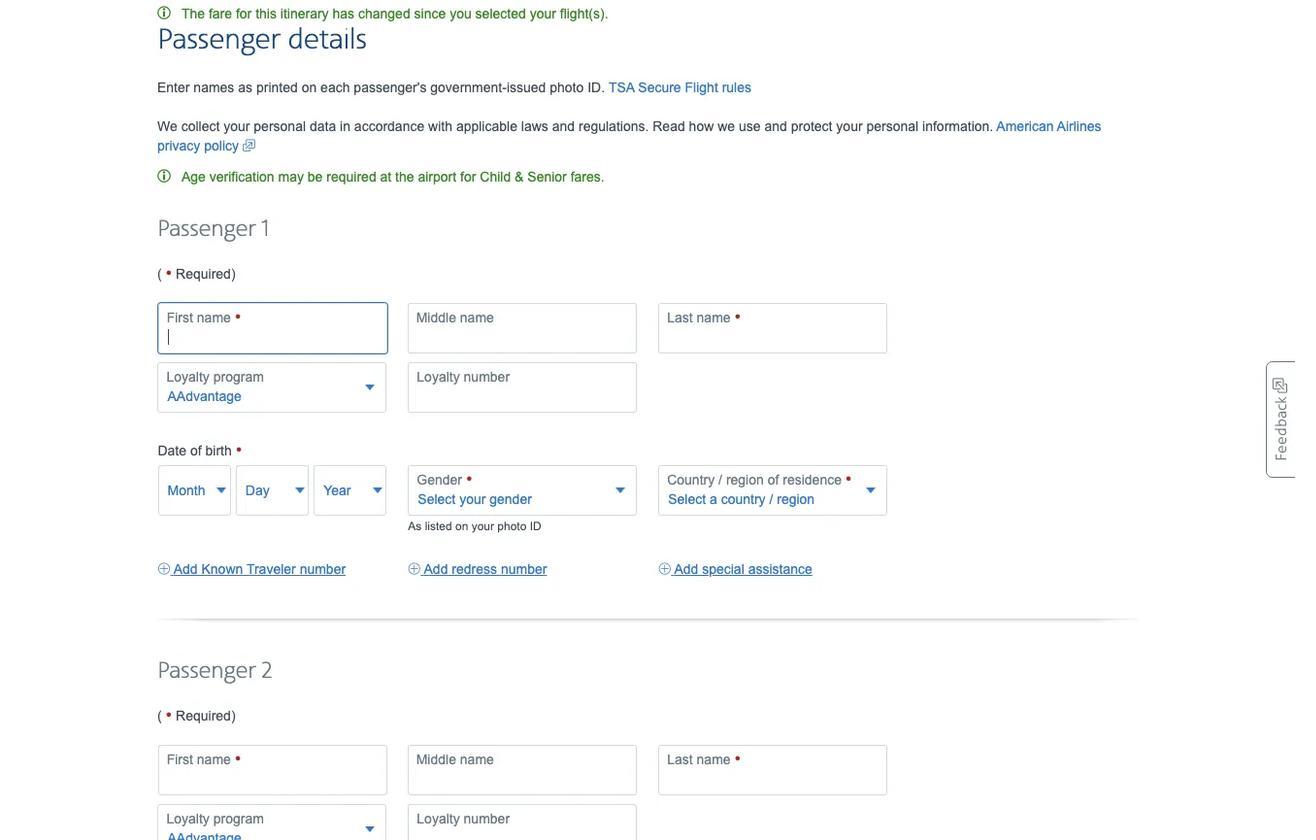 Task type: describe. For each thing, give the bounding box(es) containing it.
as listed on your photo id
[[408, 519, 542, 533]]

1 horizontal spatial for
[[460, 169, 476, 184]]

add for add redress number
[[424, 561, 448, 577]]

tsa secure flight rules button
[[609, 77, 752, 97]]

the fare for this itinerary has changed since you selected your flight(s).
[[178, 6, 608, 21]]

your up newpage image
[[224, 118, 250, 134]]

details
[[288, 22, 367, 58]]

add for add known traveler number
[[174, 561, 198, 577]]

number down middle name text field
[[464, 811, 510, 826]]

date
[[158, 443, 186, 458]]

birth
[[205, 443, 232, 458]]

each
[[321, 79, 350, 95]]

american
[[997, 118, 1054, 134]]

middle name for passenger 1
[[416, 310, 494, 325]]

first name for passenger 2
[[167, 751, 235, 767]]

secure
[[638, 79, 681, 95]]

last name for passenger 2
[[667, 751, 735, 767]]

loyalty number text field for 2
[[408, 804, 637, 840]]

( for passenger 1
[[157, 266, 166, 281]]

add for add special assistance
[[674, 561, 699, 577]]

add image
[[408, 559, 421, 579]]

id
[[530, 519, 542, 533]]

laws
[[521, 118, 549, 134]]

passenger for passenger 2
[[157, 657, 256, 685]]

data
[[310, 118, 336, 134]]

your right protect
[[836, 118, 863, 134]]

) for 1
[[231, 266, 236, 281]]

at
[[380, 169, 392, 184]]

loyalty program for 2
[[167, 811, 264, 826]]

add image for add special assistance
[[659, 559, 671, 579]]

as
[[408, 519, 422, 533]]

add special assistance
[[674, 561, 813, 577]]

passenger's
[[354, 79, 427, 95]]

as
[[238, 79, 253, 95]]

name for last name text field on the right of page
[[697, 751, 731, 767]]

region
[[726, 472, 764, 487]]

child
[[480, 169, 511, 184]]

rules
[[722, 79, 752, 95]]

flight
[[685, 79, 718, 95]]

information.
[[923, 118, 994, 134]]

middle for passenger 2
[[416, 751, 456, 767]]

last for passenger 2
[[667, 751, 693, 767]]

fares.
[[571, 169, 605, 184]]

Middle name text field
[[408, 745, 637, 795]]

0 vertical spatial on
[[302, 79, 317, 95]]

tsa
[[609, 79, 635, 95]]

0 horizontal spatial of
[[190, 443, 202, 458]]

known
[[201, 561, 243, 577]]

applicable
[[456, 118, 518, 134]]

changed
[[358, 6, 410, 21]]

first name text field for 1
[[158, 303, 387, 353]]

selected
[[475, 6, 526, 21]]

name for first name text field related to 1
[[197, 310, 231, 325]]

leave feedback, opens external site in new window image
[[1266, 361, 1295, 478]]

1
[[262, 215, 269, 244]]

protect
[[791, 118, 833, 134]]

names
[[194, 79, 234, 95]]

required
[[327, 169, 376, 184]]

required ) for passenger 1
[[172, 266, 236, 281]]

enter names as printed on each passenger's government-issued photo id. tsa secure flight rules
[[157, 79, 752, 95]]

add image for add known traveler number
[[158, 559, 170, 579]]

loyalty program for 1
[[167, 369, 264, 384]]

privacy
[[157, 138, 200, 153]]

may
[[278, 169, 304, 184]]

in
[[340, 118, 351, 134]]

enter
[[157, 79, 190, 95]]

traveler
[[247, 561, 296, 577]]

loyalty number text field for 1
[[408, 362, 637, 413]]

first for passenger 1
[[167, 310, 193, 325]]

middle name for passenger 2
[[416, 751, 494, 767]]

program for 2
[[213, 811, 264, 826]]

policy
[[204, 138, 239, 153]]

assistance
[[748, 561, 813, 577]]

we
[[718, 118, 735, 134]]

&
[[515, 169, 524, 184]]

printed
[[256, 79, 298, 95]]

redress
[[452, 561, 497, 577]]

your left flight(s).
[[530, 6, 556, 21]]

add special assistance button
[[659, 559, 813, 579]]

passenger 1
[[157, 215, 269, 244]]

issued
[[507, 79, 546, 95]]

airport
[[418, 169, 457, 184]]

( for passenger 2
[[157, 708, 166, 723]]

required for passenger 1
[[176, 266, 231, 281]]

add redress number
[[424, 561, 547, 577]]

airlines
[[1057, 118, 1102, 134]]

2 and from the left
[[765, 118, 787, 134]]

1 horizontal spatial of
[[768, 472, 779, 487]]

american airlines privacy policy
[[157, 118, 1102, 153]]

age verification may be required at the airport for child & senior fares.
[[178, 169, 605, 184]]

loyalty number for 1
[[417, 369, 510, 384]]

american airlines privacy policy link
[[157, 118, 1102, 155]]

add known traveler number
[[174, 561, 346, 577]]

add known traveler number button
[[158, 559, 346, 579]]

country / region of residence
[[667, 472, 846, 487]]

middle for passenger 1
[[416, 310, 456, 325]]

we collect your personal data in accordance with applicable laws and regulations. read how we use and protect your personal information.
[[157, 118, 997, 134]]



Task type: locate. For each thing, give the bounding box(es) containing it.
required down the passenger 2 at the left of page
[[176, 708, 231, 723]]

1 vertical spatial loyalty number
[[417, 811, 510, 826]]

1 vertical spatial required
[[176, 708, 231, 723]]

program for 1
[[213, 369, 264, 384]]

since
[[414, 6, 446, 21]]

last
[[667, 310, 693, 325], [667, 751, 693, 767]]

1 required ) from the top
[[172, 266, 236, 281]]

has
[[333, 6, 355, 21]]

residence
[[783, 472, 842, 487]]

accordance
[[354, 118, 425, 134]]

loyalty number down middle name text box
[[417, 369, 510, 384]]

add inside button
[[174, 561, 198, 577]]

program
[[213, 369, 264, 384], [213, 811, 264, 826]]

1 vertical spatial program
[[213, 811, 264, 826]]

passenger down fare
[[157, 22, 281, 58]]

1 horizontal spatial photo
[[550, 79, 584, 95]]

your up add redress number
[[472, 519, 494, 533]]

0 horizontal spatial add
[[174, 561, 198, 577]]

1 first from the top
[[167, 310, 193, 325]]

add inside "popup button"
[[674, 561, 699, 577]]

1 vertical spatial middle name
[[416, 751, 494, 767]]

1 vertical spatial loyalty number text field
[[408, 804, 637, 840]]

required image
[[735, 309, 741, 326], [466, 471, 473, 488], [846, 471, 852, 488], [735, 750, 741, 768]]

middle name
[[416, 310, 494, 325], [416, 751, 494, 767]]

2 vertical spatial passenger
[[157, 657, 256, 685]]

add redress number button
[[408, 559, 547, 579]]

on right listed
[[455, 519, 468, 533]]

fare
[[209, 6, 232, 21]]

0 vertical spatial photo
[[550, 79, 584, 95]]

name for middle name text box
[[460, 310, 494, 325]]

1 middle name from the top
[[416, 310, 494, 325]]

newpage image
[[243, 136, 255, 155]]

2 passenger from the top
[[157, 215, 256, 244]]

) down the passenger 2 at the left of page
[[231, 708, 236, 723]]

2 horizontal spatial add
[[674, 561, 699, 577]]

passenger details
[[157, 22, 367, 58]]

last name
[[667, 310, 735, 325], [667, 751, 735, 767]]

2 program from the top
[[213, 811, 264, 826]]

1 vertical spatial on
[[455, 519, 468, 533]]

add
[[174, 561, 198, 577], [424, 561, 448, 577], [674, 561, 699, 577]]

be
[[308, 169, 323, 184]]

first name text field for 2
[[158, 745, 387, 795]]

required image
[[166, 264, 172, 283], [235, 309, 241, 326], [236, 441, 242, 460], [166, 706, 172, 725], [235, 750, 241, 768]]

0 vertical spatial loyalty number
[[417, 369, 510, 384]]

number inside button
[[300, 561, 346, 577]]

1 horizontal spatial on
[[455, 519, 468, 533]]

1 required from the top
[[176, 266, 231, 281]]

2 first name from the top
[[167, 751, 235, 767]]

1 and from the left
[[552, 118, 575, 134]]

number
[[464, 369, 510, 384], [300, 561, 346, 577], [501, 561, 547, 577], [464, 811, 510, 826]]

and right laws
[[552, 118, 575, 134]]

0 vertical spatial loyalty number text field
[[408, 362, 637, 413]]

first down the passenger 2 at the left of page
[[167, 751, 193, 767]]

1 vertical spatial photo
[[497, 519, 527, 533]]

2 middle name from the top
[[416, 751, 494, 767]]

personal up newpage image
[[254, 118, 306, 134]]

special
[[702, 561, 745, 577]]

passenger
[[157, 22, 281, 58], [157, 215, 256, 244], [157, 657, 256, 685]]

required ) down passenger 1
[[172, 266, 236, 281]]

you
[[450, 6, 472, 21]]

use
[[739, 118, 761, 134]]

passenger down age
[[157, 215, 256, 244]]

0 vertical spatial middle name
[[416, 310, 494, 325]]

2 ) from the top
[[231, 708, 236, 723]]

0 horizontal spatial on
[[302, 79, 317, 95]]

number down the id
[[501, 561, 547, 577]]

2 loyalty number from the top
[[417, 811, 510, 826]]

name for last name text box
[[697, 310, 731, 325]]

photo
[[550, 79, 584, 95], [497, 519, 527, 533]]

add image left known
[[158, 559, 170, 579]]

country
[[667, 472, 715, 487]]

1 passenger from the top
[[157, 22, 281, 58]]

1 personal from the left
[[254, 118, 306, 134]]

1 first name from the top
[[167, 310, 235, 325]]

3 add from the left
[[674, 561, 699, 577]]

first name
[[167, 310, 235, 325], [167, 751, 235, 767]]

required ) down the passenger 2 at the left of page
[[172, 708, 236, 723]]

First name text field
[[158, 303, 387, 353], [158, 745, 387, 795]]

of left birth
[[190, 443, 202, 458]]

0 vertical spatial of
[[190, 443, 202, 458]]

0 horizontal spatial and
[[552, 118, 575, 134]]

( down passenger 1
[[157, 266, 166, 281]]

1 add image from the left
[[158, 559, 170, 579]]

1 vertical spatial last
[[667, 751, 693, 767]]

listed
[[425, 519, 452, 533]]

number right traveler
[[300, 561, 346, 577]]

1 horizontal spatial personal
[[867, 118, 919, 134]]

2 personal from the left
[[867, 118, 919, 134]]

0 vertical spatial (
[[157, 266, 166, 281]]

first name down the passenger 2 at the left of page
[[167, 751, 235, 767]]

2 first name text field from the top
[[158, 745, 387, 795]]

Middle name text field
[[408, 303, 637, 353]]

personal left information.
[[867, 118, 919, 134]]

for left this
[[236, 6, 252, 21]]

( down the passenger 2 at the left of page
[[157, 708, 166, 723]]

passenger left 2
[[157, 657, 256, 685]]

we
[[157, 118, 177, 134]]

2 add image from the left
[[659, 559, 671, 579]]

personal
[[254, 118, 306, 134], [867, 118, 919, 134]]

passenger for passenger details
[[157, 22, 281, 58]]

the
[[181, 6, 205, 21]]

collect
[[181, 118, 220, 134]]

1 middle from the top
[[416, 310, 456, 325]]

number down middle name text box
[[464, 369, 510, 384]]

first for passenger 2
[[167, 751, 193, 767]]

how
[[689, 118, 714, 134]]

1 vertical spatial required )
[[172, 708, 236, 723]]

Last name text field
[[659, 745, 888, 795]]

required down passenger 1
[[176, 266, 231, 281]]

1 horizontal spatial and
[[765, 118, 787, 134]]

for
[[236, 6, 252, 21], [460, 169, 476, 184]]

2 loyalty number text field from the top
[[408, 804, 637, 840]]

Last name text field
[[659, 303, 888, 353]]

loyalty number text field down middle name text box
[[408, 362, 637, 413]]

with
[[428, 118, 453, 134]]

and
[[552, 118, 575, 134], [765, 118, 787, 134]]

1 vertical spatial first
[[167, 751, 193, 767]]

loyalty number down middle name text field
[[417, 811, 510, 826]]

1 vertical spatial of
[[768, 472, 779, 487]]

2 ( from the top
[[157, 708, 166, 723]]

1 last from the top
[[667, 310, 693, 325]]

add inside button
[[424, 561, 448, 577]]

add left the "special"
[[674, 561, 699, 577]]

required )
[[172, 266, 236, 281], [172, 708, 236, 723]]

1 horizontal spatial add image
[[659, 559, 671, 579]]

1 horizontal spatial add
[[424, 561, 448, 577]]

2 required from the top
[[176, 708, 231, 723]]

1 ) from the top
[[231, 266, 236, 281]]

0 vertical spatial required )
[[172, 266, 236, 281]]

1 program from the top
[[213, 369, 264, 384]]

0 vertical spatial last
[[667, 310, 693, 325]]

first down passenger 1
[[167, 310, 193, 325]]

0 vertical spatial first name
[[167, 310, 235, 325]]

regulations.
[[579, 118, 649, 134]]

0 vertical spatial passenger
[[157, 22, 281, 58]]

2 add from the left
[[424, 561, 448, 577]]

1 vertical spatial first name
[[167, 751, 235, 767]]

loyalty number
[[417, 369, 510, 384], [417, 811, 510, 826]]

0 vertical spatial loyalty program
[[167, 369, 264, 384]]

the
[[395, 169, 414, 184]]

first name down passenger 1
[[167, 310, 235, 325]]

number inside button
[[501, 561, 547, 577]]

gender
[[417, 472, 466, 487]]

1 first name text field from the top
[[158, 303, 387, 353]]

0 vertical spatial required
[[176, 266, 231, 281]]

and right use
[[765, 118, 787, 134]]

last for passenger 1
[[667, 310, 693, 325]]

add right add image
[[424, 561, 448, 577]]

2 last from the top
[[667, 751, 693, 767]]

last name for passenger 1
[[667, 310, 735, 325]]

photo left the id
[[497, 519, 527, 533]]

0 vertical spatial last name
[[667, 310, 735, 325]]

2 last name from the top
[[667, 751, 735, 767]]

add left known
[[174, 561, 198, 577]]

0 horizontal spatial for
[[236, 6, 252, 21]]

itinerary
[[280, 6, 329, 21]]

add image left the "special"
[[659, 559, 671, 579]]

Loyalty number text field
[[408, 362, 637, 413], [408, 804, 637, 840]]

on left the each
[[302, 79, 317, 95]]

1 vertical spatial first name text field
[[158, 745, 387, 795]]

read
[[653, 118, 685, 134]]

1 vertical spatial for
[[460, 169, 476, 184]]

0 vertical spatial first
[[167, 310, 193, 325]]

2 middle from the top
[[416, 751, 456, 767]]

) down passenger 1
[[231, 266, 236, 281]]

of right region
[[768, 472, 779, 487]]

date of birth
[[158, 443, 236, 458]]

first
[[167, 310, 193, 325], [167, 751, 193, 767]]

0 vertical spatial )
[[231, 266, 236, 281]]

2 required ) from the top
[[172, 708, 236, 723]]

0 vertical spatial program
[[213, 369, 264, 384]]

name for middle name text field
[[460, 751, 494, 767]]

required ) for passenger 2
[[172, 708, 236, 723]]

for left "child"
[[460, 169, 476, 184]]

your
[[530, 6, 556, 21], [224, 118, 250, 134], [836, 118, 863, 134], [472, 519, 494, 533]]

1 last name from the top
[[667, 310, 735, 325]]

this
[[256, 6, 277, 21]]

loyalty number text field down middle name text field
[[408, 804, 637, 840]]

1 vertical spatial middle
[[416, 751, 456, 767]]

) for 2
[[231, 708, 236, 723]]

passenger 2
[[157, 657, 272, 685]]

0 vertical spatial first name text field
[[158, 303, 387, 353]]

age
[[181, 169, 206, 184]]

id.
[[588, 79, 605, 95]]

add image
[[158, 559, 170, 579], [659, 559, 671, 579]]

1 ( from the top
[[157, 266, 166, 281]]

loyalty
[[167, 369, 210, 384], [417, 369, 460, 384], [167, 811, 210, 826], [417, 811, 460, 826]]

required
[[176, 266, 231, 281], [176, 708, 231, 723]]

loyalty program
[[167, 369, 264, 384], [167, 811, 264, 826]]

)
[[231, 266, 236, 281], [231, 708, 236, 723]]

government-
[[430, 79, 507, 95]]

3 passenger from the top
[[157, 657, 256, 685]]

1 loyalty number from the top
[[417, 369, 510, 384]]

1 loyalty program from the top
[[167, 369, 264, 384]]

1 loyalty number text field from the top
[[408, 362, 637, 413]]

verification
[[209, 169, 274, 184]]

name for first name text field corresponding to 2
[[197, 751, 231, 767]]

/
[[719, 472, 723, 487]]

1 vertical spatial loyalty program
[[167, 811, 264, 826]]

photo left id.
[[550, 79, 584, 95]]

1 vertical spatial last name
[[667, 751, 735, 767]]

required for passenger 2
[[176, 708, 231, 723]]

1 vertical spatial (
[[157, 708, 166, 723]]

2 loyalty program from the top
[[167, 811, 264, 826]]

flight(s).
[[560, 6, 608, 21]]

0 horizontal spatial photo
[[497, 519, 527, 533]]

0 vertical spatial for
[[236, 6, 252, 21]]

0 horizontal spatial add image
[[158, 559, 170, 579]]

0 vertical spatial middle
[[416, 310, 456, 325]]

1 add from the left
[[174, 561, 198, 577]]

first name for passenger 1
[[167, 310, 235, 325]]

2
[[262, 657, 272, 685]]

1 vertical spatial passenger
[[157, 215, 256, 244]]

0 horizontal spatial personal
[[254, 118, 306, 134]]

1 vertical spatial )
[[231, 708, 236, 723]]

2 first from the top
[[167, 751, 193, 767]]

of
[[190, 443, 202, 458], [768, 472, 779, 487]]

(
[[157, 266, 166, 281], [157, 708, 166, 723]]

loyalty number for 2
[[417, 811, 510, 826]]

senior
[[528, 169, 567, 184]]

passenger for passenger 1
[[157, 215, 256, 244]]



Task type: vqa. For each thing, say whether or not it's contained in the screenshot.
the leftmost The Photo
yes



